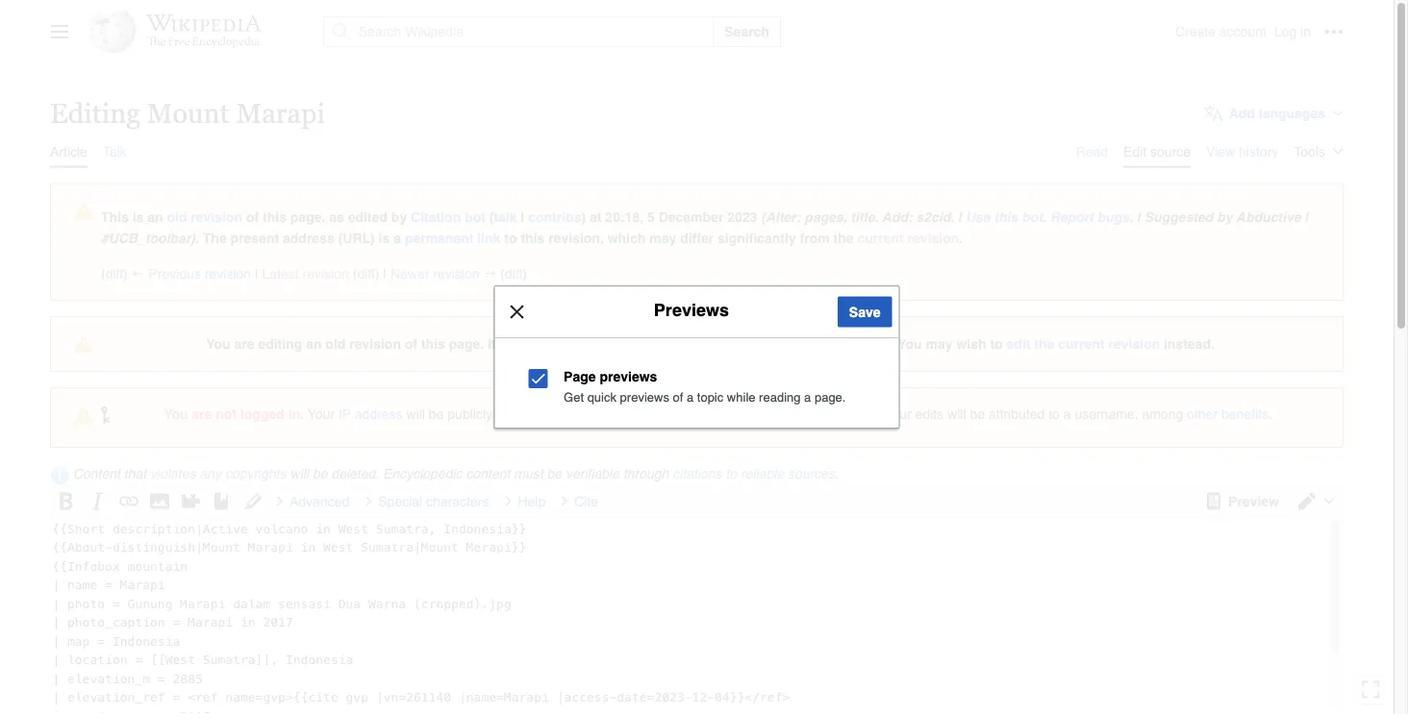 Task type: vqa. For each thing, say whether or not it's contained in the screenshot.
bottommost page.
yes



Task type: locate. For each thing, give the bounding box(es) containing it.
use
[[966, 209, 991, 225]]

other benefits link
[[1187, 407, 1269, 422]]

2 horizontal spatial diff
[[505, 266, 523, 281]]

0 horizontal spatial diff link
[[106, 266, 123, 281]]

this right use
[[994, 209, 1018, 225]]

old up the "#ucb_toolbar)"
[[167, 209, 187, 225]]

0 horizontal spatial you
[[500, 336, 524, 352]]

#ucb_toolbar)
[[101, 231, 195, 246]]

1 horizontal spatial bot
[[1022, 209, 1043, 225]]

switch editor image
[[1287, 486, 1343, 517]]

page. inside page previews get quick previews of a topic while reading a page.
[[815, 390, 846, 405]]

current right edit
[[1059, 336, 1105, 352]]

ip address link
[[339, 407, 403, 422]]

at
[[590, 209, 602, 225]]

a up create an account link
[[804, 390, 811, 405]]

1 vertical spatial an
[[306, 336, 322, 352]]

the right edit
[[1035, 336, 1055, 352]]

it,
[[579, 336, 591, 352]]

diff left the ←
[[106, 266, 123, 281]]

0 vertical spatial in
[[1301, 24, 1311, 39]]

may left wish
[[926, 336, 953, 352]]

5
[[647, 209, 655, 225]]

an right editing
[[306, 336, 322, 352]]

old revision link
[[167, 209, 242, 225]]

1 vertical spatial are
[[192, 407, 212, 422]]

a left username, at the bottom of the page
[[1064, 407, 1071, 422]]

you for you are editing an old revision of this page. if you publish it, any changes made since then will be removed . you may wish to edit the current revision instead.
[[206, 336, 230, 352]]

an right create
[[807, 407, 823, 422]]

diff right →
[[505, 266, 523, 281]]

0 horizontal spatial in
[[732, 407, 744, 422]]

be left the removed
[[815, 336, 831, 352]]

edit source link
[[1124, 132, 1191, 168]]

previews up edits.
[[620, 390, 670, 405]]

0 vertical spatial old
[[167, 209, 187, 225]]

diff link
[[106, 266, 123, 281], [357, 266, 375, 281], [505, 266, 523, 281]]

a
[[394, 231, 401, 246], [687, 390, 694, 405], [804, 390, 811, 405], [1064, 407, 1071, 422]]

diff link down (url)
[[357, 266, 375, 281]]

any down quick
[[610, 407, 632, 422]]

s2cid.
[[916, 209, 955, 225]]

0 horizontal spatial page.
[[449, 336, 484, 352]]

0 vertical spatial account
[[1220, 24, 1267, 39]]

1 vertical spatial previews
[[620, 390, 670, 405]]

create an account link
[[764, 407, 878, 422]]

0 horizontal spatial address
[[283, 231, 335, 246]]

wikipedia image
[[146, 14, 262, 32]]

Search search field
[[300, 16, 1176, 47]]

instead.
[[1164, 336, 1215, 352]]

diff link left the ←
[[106, 266, 123, 281]]

content
[[73, 467, 120, 482]]

2 bot from the left
[[1022, 209, 1043, 225]]

1 horizontal spatial diff link
[[357, 266, 375, 281]]

. left suggested
[[1130, 209, 1133, 225]]

0 horizontal spatial if
[[488, 336, 496, 352]]

of down newer
[[405, 336, 418, 352]]

0 horizontal spatial by
[[391, 209, 407, 225]]

this is an old revision of this page, as edited by citation bot ( talk | contribs ) at 20:18, 5 december 2023
[[101, 209, 758, 225]]

citation bot link
[[411, 209, 486, 225]]

link
[[477, 231, 501, 246]]

previews
[[600, 370, 657, 385], [620, 390, 670, 405]]

in left or
[[732, 407, 744, 422]]

citations to reliable sources link
[[673, 467, 835, 482]]

1 horizontal spatial are
[[234, 336, 254, 352]]

you right if
[[548, 407, 570, 422]]

must
[[514, 467, 543, 482]]

are left not
[[192, 407, 212, 422]]

the down pages,
[[834, 231, 854, 246]]

editing
[[258, 336, 302, 352]]

1 horizontal spatial account
[[1220, 24, 1267, 39]]

in right the log
[[1301, 24, 1311, 39]]

you down close image
[[500, 336, 524, 352]]

previews up quick
[[600, 370, 657, 385]]

if
[[488, 336, 496, 352], [672, 407, 679, 422]]

0 vertical spatial an
[[147, 209, 163, 225]]

0 horizontal spatial is
[[132, 209, 144, 225]]

.
[[1043, 209, 1047, 225], [1130, 209, 1133, 225], [195, 231, 199, 246], [959, 231, 963, 246], [891, 336, 894, 352], [1269, 407, 1273, 422], [835, 467, 839, 482]]

1 horizontal spatial an
[[306, 336, 322, 352]]

is
[[132, 209, 144, 225], [379, 231, 390, 246]]

0 vertical spatial may
[[650, 231, 677, 246]]

bot up link
[[465, 209, 486, 225]]

0 horizontal spatial account
[[826, 407, 878, 422]]

search
[[725, 24, 770, 39]]

| left newer
[[383, 266, 387, 281]]

save
[[849, 304, 881, 320]]

view history link
[[1207, 132, 1279, 166]]

| right talk
[[521, 209, 525, 225]]

bot
[[465, 209, 486, 225], [1022, 209, 1043, 225]]

if right edits.
[[672, 407, 679, 422]]

) left at
[[582, 209, 586, 225]]

2 vertical spatial of
[[673, 390, 683, 405]]

1 horizontal spatial old
[[326, 336, 346, 352]]

address down page,
[[283, 231, 335, 246]]

present
[[230, 231, 279, 246]]

revision
[[191, 209, 242, 225], [908, 231, 959, 246], [205, 266, 251, 281], [303, 266, 349, 281], [433, 266, 480, 281], [349, 336, 401, 352], [1109, 336, 1160, 352]]

report
[[1050, 209, 1094, 225]]

topic
[[697, 390, 724, 405]]

of up present
[[246, 209, 259, 225]]

0 vertical spatial of
[[246, 209, 259, 225]]

languages
[[1259, 106, 1326, 121]]

will right ip address link
[[406, 407, 425, 422]]

1 vertical spatial of
[[405, 336, 418, 352]]

current revision link
[[858, 231, 959, 246]]

0 horizontal spatial you
[[164, 407, 188, 422]]

1 horizontal spatial may
[[926, 336, 953, 352]]

language progressive image
[[1204, 104, 1223, 123]]

0 vertical spatial are
[[234, 336, 254, 352]]

account left the log
[[1220, 24, 1267, 39]]

an
[[147, 209, 163, 225], [306, 336, 322, 352], [807, 407, 823, 422]]

by right edited
[[391, 209, 407, 225]]

diff down (url)
[[357, 266, 375, 281]]

bot left report
[[1022, 209, 1043, 225]]

is down edited
[[379, 231, 390, 246]]

revision,
[[549, 231, 604, 246]]

0 horizontal spatial an
[[147, 209, 163, 225]]

1 horizontal spatial by
[[1217, 209, 1233, 225]]

0 horizontal spatial are
[[192, 407, 212, 422]]

1 horizontal spatial diff
[[357, 266, 375, 281]]

address right ip
[[355, 407, 403, 422]]

(
[[489, 209, 494, 225], [101, 266, 106, 281], [353, 266, 357, 281], [501, 266, 505, 281]]

this
[[263, 209, 287, 225], [994, 209, 1018, 225], [521, 231, 545, 246], [421, 336, 445, 352]]

history
[[1239, 144, 1279, 159]]

may down 5 at the left of page
[[650, 231, 677, 246]]

0 vertical spatial page.
[[449, 336, 484, 352]]

page.
[[449, 336, 484, 352], [815, 390, 846, 405]]

2 by from the left
[[1217, 209, 1233, 225]]

a up newer
[[394, 231, 401, 246]]

account
[[1220, 24, 1267, 39], [826, 407, 878, 422]]

| left latest
[[255, 266, 258, 281]]

1 diff from the left
[[106, 266, 123, 281]]

1 horizontal spatial you
[[548, 407, 570, 422]]

violates
[[150, 467, 196, 482]]

personal tools navigation
[[1176, 16, 1350, 47]]

account left your
[[826, 407, 878, 422]]

you left not
[[164, 407, 188, 422]]

latest revision link
[[262, 266, 349, 281]]

1 vertical spatial page.
[[815, 390, 846, 405]]

0 vertical spatial current
[[858, 231, 904, 246]]

1 vertical spatial is
[[379, 231, 390, 246]]

tools
[[1294, 144, 1326, 159]]

| left use
[[958, 209, 962, 225]]

source
[[1151, 144, 1191, 159]]

2 horizontal spatial an
[[807, 407, 823, 422]]

) right →
[[523, 266, 527, 281]]

are left editing
[[234, 336, 254, 352]]

0 vertical spatial is
[[132, 209, 144, 225]]

|
[[521, 209, 525, 225], [958, 209, 962, 225], [1137, 209, 1141, 225], [1305, 209, 1309, 225], [255, 266, 258, 281], [383, 266, 387, 281]]

page. up publicly
[[449, 336, 484, 352]]

1 horizontal spatial is
[[379, 231, 390, 246]]

reliable
[[741, 467, 784, 482]]

1 horizontal spatial you
[[206, 336, 230, 352]]

0 horizontal spatial of
[[246, 209, 259, 225]]

revision down s2cid.
[[908, 231, 959, 246]]

0 horizontal spatial current
[[858, 231, 904, 246]]

of inside page previews get quick previews of a topic while reading a page.
[[673, 390, 683, 405]]

add
[[1229, 106, 1255, 121]]

page. up create an account link
[[815, 390, 846, 405]]

view history
[[1207, 144, 1279, 159]]

) left newer
[[375, 266, 380, 281]]

verifiable
[[566, 467, 620, 482]]

3 diff link from the left
[[505, 266, 523, 281]]

by left abductive at the top right of page
[[1217, 209, 1233, 225]]

old right editing
[[326, 336, 346, 352]]

if left publish on the left top
[[488, 336, 496, 352]]

you for you are not logged in. your ip address will be publicly visible if you make any edits. if you log in or create an account , your edits will be attributed to a username, among other benefits .
[[164, 407, 188, 422]]

you down topic
[[683, 407, 704, 422]]

of left topic
[[673, 390, 683, 405]]

changes
[[622, 336, 677, 352]]

0 horizontal spatial old
[[167, 209, 187, 225]]

)
[[582, 209, 586, 225], [123, 266, 128, 281], [375, 266, 380, 281], [523, 266, 527, 281]]

2 horizontal spatial diff link
[[505, 266, 523, 281]]

is right this in the left of the page
[[132, 209, 144, 225]]

1 vertical spatial address
[[355, 407, 403, 422]]

0 vertical spatial any
[[595, 336, 618, 352]]

by
[[391, 209, 407, 225], [1217, 209, 1233, 225]]

1 horizontal spatial page.
[[815, 390, 846, 405]]

you right the removed
[[898, 336, 922, 352]]

0 vertical spatial if
[[488, 336, 496, 352]]

you
[[500, 336, 524, 352], [548, 407, 570, 422], [683, 407, 704, 422]]

1 horizontal spatial of
[[405, 336, 418, 352]]

publish
[[528, 336, 575, 352]]

an up the "#ucb_toolbar)"
[[147, 209, 163, 225]]

close image
[[507, 303, 527, 322]]

any right it,
[[595, 336, 618, 352]]

Search Wikipedia search field
[[323, 16, 714, 47]]

0 horizontal spatial bot
[[465, 209, 486, 225]]

removed link
[[834, 336, 891, 352]]

citations
[[673, 467, 722, 482]]

. | suggested by abductive | #ucb_toolbar)
[[101, 209, 1309, 246]]

0 horizontal spatial diff
[[106, 266, 123, 281]]

previous
[[149, 266, 201, 281]]

use this bot link
[[966, 209, 1043, 225]]

you left editing
[[206, 336, 230, 352]]

any right violates
[[200, 467, 221, 482]]

if
[[537, 407, 544, 422]]

0 vertical spatial the
[[834, 231, 854, 246]]

1 vertical spatial current
[[1059, 336, 1105, 352]]

you are not logged in. your ip address will be publicly visible if you make any edits. if you log in or create an account , your edits will be attributed to a username, among other benefits .
[[164, 407, 1273, 422]]

2 diff from the left
[[357, 266, 375, 281]]

be right must
[[547, 467, 562, 482]]

1 horizontal spatial if
[[672, 407, 679, 422]]

edited
[[348, 209, 388, 225]]

sources
[[788, 467, 835, 482]]

main content
[[42, 87, 1356, 715]]

editing mount marapi
[[50, 97, 325, 129]]

. left report
[[1043, 209, 1047, 225]]

1 vertical spatial any
[[610, 407, 632, 422]]

1 horizontal spatial in
[[1301, 24, 1311, 39]]

in
[[1301, 24, 1311, 39], [732, 407, 744, 422]]

1 vertical spatial the
[[1035, 336, 1055, 352]]

fullscreen image
[[1361, 681, 1381, 700]]

1 horizontal spatial address
[[355, 407, 403, 422]]

by inside . | suggested by abductive | #ucb_toolbar)
[[1217, 209, 1233, 225]]

) left the ←
[[123, 266, 128, 281]]

2 horizontal spatial of
[[673, 390, 683, 405]]

diff link right →
[[505, 266, 523, 281]]

current down title.
[[858, 231, 904, 246]]

2 horizontal spatial you
[[898, 336, 922, 352]]

to
[[504, 231, 517, 246], [990, 336, 1003, 352], [1049, 407, 1060, 422], [726, 467, 737, 482]]

current
[[858, 231, 904, 246], [1059, 336, 1105, 352]]

will
[[790, 336, 811, 352], [406, 407, 425, 422], [948, 407, 966, 422], [290, 467, 309, 482]]



Task type: describe. For each thing, give the bounding box(es) containing it.
be left publicly
[[429, 407, 444, 422]]

of for an
[[246, 209, 259, 225]]

of for get
[[673, 390, 683, 405]]

page
[[564, 370, 596, 385]]

( right →
[[501, 266, 505, 281]]

(alter:
[[761, 209, 801, 225]]

2 vertical spatial any
[[200, 467, 221, 482]]

are for not
[[192, 407, 212, 422]]

. the present address (url) is a permanent link to this revision, which may differ significantly from the current revision .
[[195, 231, 963, 246]]

log in link
[[1275, 24, 1311, 39]]

to right attributed
[[1049, 407, 1060, 422]]

the free encyclopedia image
[[148, 37, 260, 49]]

to left edit
[[990, 336, 1003, 352]]

1 vertical spatial may
[[926, 336, 953, 352]]

report bugs link
[[1050, 209, 1130, 225]]

1 vertical spatial in
[[732, 407, 744, 422]]

log in link
[[708, 407, 744, 422]]

1 bot from the left
[[465, 209, 486, 225]]

page,
[[290, 209, 326, 225]]

you are editing an old revision of this page. if you publish it, any changes made since then will be removed . you may wish to edit the current revision instead.
[[206, 336, 1215, 352]]

2 horizontal spatial you
[[683, 407, 704, 422]]

as
[[329, 209, 344, 225]]

this
[[101, 209, 129, 225]]

(alter: pages, title. add: s2cid. | use this bot . report bugs
[[761, 209, 1130, 225]]

will right then
[[790, 336, 811, 352]]

your
[[308, 407, 335, 422]]

will right edits
[[948, 407, 966, 422]]

add:
[[882, 209, 913, 225]]

be left attributed
[[970, 407, 985, 422]]

copyrights
[[225, 467, 286, 482]]

3 diff from the left
[[505, 266, 523, 281]]

| right abductive at the top right of page
[[1305, 209, 1309, 225]]

1 horizontal spatial current
[[1059, 336, 1105, 352]]

preview
[[1229, 494, 1280, 509]]

( down (url)
[[353, 266, 357, 281]]

revision left →
[[433, 266, 480, 281]]

talk link
[[103, 132, 127, 166]]

editing
[[50, 97, 140, 129]]

,
[[878, 407, 882, 422]]

quick
[[587, 390, 617, 405]]

revision up the the
[[191, 209, 242, 225]]

| right bugs
[[1137, 209, 1141, 225]]

contribs
[[528, 209, 582, 225]]

logged
[[241, 407, 285, 422]]

page. inside main content
[[449, 336, 484, 352]]

( left the ←
[[101, 266, 106, 281]]

marapi
[[236, 97, 325, 129]]

revision up ip address link
[[349, 336, 401, 352]]

menu image
[[50, 22, 69, 41]]

that
[[124, 467, 146, 482]]

newer revision → link
[[391, 266, 497, 281]]

0 vertical spatial address
[[283, 231, 335, 246]]

violates any copyrights link
[[150, 467, 286, 482]]

log
[[1275, 24, 1297, 39]]

read
[[1076, 144, 1108, 159]]

a left topic
[[687, 390, 694, 405]]

this down newer revision → link
[[421, 336, 445, 352]]

ip
[[339, 407, 351, 422]]

. right other
[[1269, 407, 1273, 422]]

( up link
[[489, 209, 494, 225]]

revision left instead.
[[1109, 336, 1160, 352]]

article
[[50, 144, 87, 159]]

2 vertical spatial an
[[807, 407, 823, 422]]

other
[[1187, 407, 1218, 422]]

. down the (alter: pages, title. add: s2cid. | use this bot . report bugs
[[959, 231, 963, 246]]

make
[[573, 407, 606, 422]]

are for editing
[[234, 336, 254, 352]]

deleted.
[[331, 467, 379, 482]]

newer
[[391, 266, 429, 281]]

talk
[[103, 144, 127, 159]]

create
[[1176, 24, 1216, 39]]

edit source
[[1124, 144, 1191, 159]]

revision right latest
[[303, 266, 349, 281]]

bugs
[[1098, 209, 1130, 225]]

. left the the
[[195, 231, 199, 246]]

then
[[757, 336, 786, 352]]

2023
[[728, 209, 758, 225]]

1 by from the left
[[391, 209, 407, 225]]

among
[[1142, 407, 1184, 422]]

while
[[727, 390, 756, 405]]

←
[[131, 266, 145, 281]]

account inside personal tools navigation
[[1220, 24, 1267, 39]]

1 horizontal spatial the
[[1035, 336, 1055, 352]]

in inside personal tools navigation
[[1301, 24, 1311, 39]]

Wikitext source editor text field
[[51, 518, 1343, 715]]

20:18,
[[606, 209, 644, 225]]

suggested
[[1145, 209, 1214, 225]]

create account link
[[1176, 24, 1267, 39]]

add languages
[[1229, 106, 1326, 121]]

abductive
[[1237, 209, 1301, 225]]

1 vertical spatial if
[[672, 407, 679, 422]]

1 diff link from the left
[[106, 266, 123, 281]]

the
[[203, 231, 227, 246]]

edits.
[[636, 407, 668, 422]]

1 vertical spatial account
[[826, 407, 878, 422]]

permanent link link
[[405, 231, 501, 246]]

read link
[[1076, 132, 1108, 166]]

mount
[[147, 97, 230, 129]]

create
[[764, 407, 803, 422]]

this up present
[[263, 209, 287, 225]]

latest
[[262, 266, 299, 281]]

revision down the the
[[205, 266, 251, 281]]

. down create an account link
[[835, 467, 839, 482]]

this down contribs
[[521, 231, 545, 246]]

. down 'save' button
[[891, 336, 894, 352]]

0 horizontal spatial may
[[650, 231, 677, 246]]

log
[[708, 407, 728, 422]]

encyclopedic
[[383, 467, 462, 482]]

0 horizontal spatial the
[[834, 231, 854, 246]]

content
[[466, 467, 510, 482]]

log in and more options image
[[1325, 22, 1344, 41]]

1 vertical spatial old
[[326, 336, 346, 352]]

will right "copyrights"
[[290, 467, 309, 482]]

from
[[800, 231, 830, 246]]

be left deleted.
[[313, 467, 328, 482]]

(url)
[[338, 231, 375, 246]]

to right link
[[504, 231, 517, 246]]

edit
[[1007, 336, 1031, 352]]

. inside . | suggested by abductive | #ucb_toolbar)
[[1130, 209, 1133, 225]]

permanent
[[405, 231, 474, 246]]

2 diff link from the left
[[357, 266, 375, 281]]

since
[[719, 336, 754, 352]]

preview button
[[1199, 486, 1286, 517]]

view
[[1207, 144, 1235, 159]]

get
[[564, 390, 584, 405]]

visible
[[496, 407, 534, 422]]

wish
[[957, 336, 987, 352]]

to left reliable
[[726, 467, 737, 482]]

( diff ) ← previous revision | latest revision ( diff ) | newer revision → ( diff )
[[101, 266, 527, 281]]

talk
[[494, 209, 517, 225]]

main content containing editing
[[42, 87, 1356, 715]]

through
[[623, 467, 669, 482]]

0 vertical spatial previews
[[600, 370, 657, 385]]

edits
[[916, 407, 944, 422]]

differ
[[680, 231, 714, 246]]



